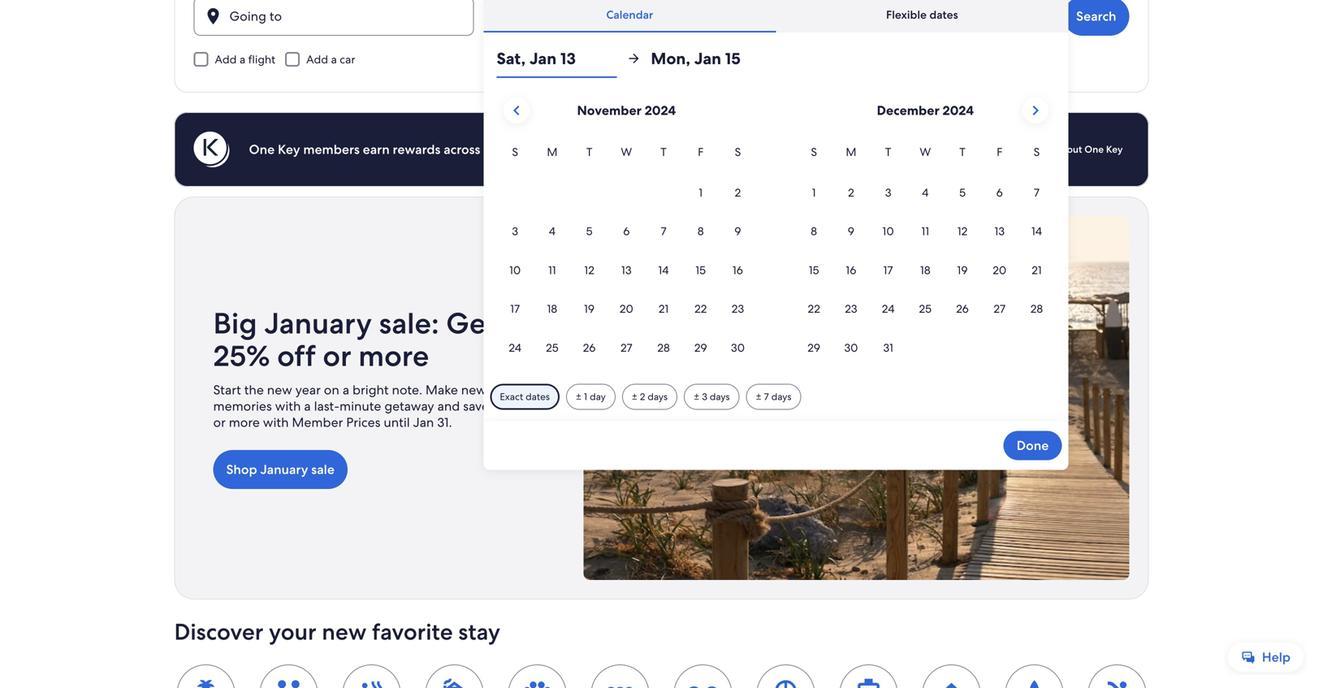 Task type: locate. For each thing, give the bounding box(es) containing it.
1 horizontal spatial 27 button
[[982, 290, 1019, 327]]

15 button
[[683, 251, 720, 289], [796, 251, 833, 289]]

17 inside december 2024 element
[[884, 263, 894, 277]]

minute
[[340, 398, 381, 415]]

1 1 button from the left
[[683, 174, 720, 211]]

1 inside december 2024 element
[[812, 185, 816, 200]]

directional image
[[627, 51, 641, 66]]

application containing november 2024
[[497, 91, 1056, 368]]

flexible dates
[[887, 7, 959, 22]]

more up the note.
[[359, 337, 429, 375]]

19
[[958, 263, 968, 277], [584, 302, 595, 316]]

2 horizontal spatial 2
[[848, 185, 855, 200]]

29 inside november 2024 element
[[695, 340, 707, 355]]

1 horizontal spatial 17
[[884, 263, 894, 277]]

22 inside november 2024 element
[[695, 302, 707, 316]]

getaway
[[385, 398, 434, 415]]

0 horizontal spatial f
[[698, 145, 704, 159]]

0 horizontal spatial 12
[[585, 263, 595, 277]]

11 inside december 2024 element
[[922, 224, 930, 239]]

more down the
[[229, 414, 260, 431]]

5 button
[[944, 174, 982, 211], [571, 213, 608, 250]]

± right day
[[632, 391, 638, 403]]

1 s from the left
[[512, 145, 518, 159]]

0 horizontal spatial 30
[[731, 340, 745, 355]]

0 vertical spatial 12
[[958, 224, 968, 239]]

dates right 'exact'
[[526, 391, 550, 403]]

learn about one key link
[[1023, 137, 1130, 163]]

10 inside november 2024 element
[[510, 263, 521, 277]]

jan right sat,
[[530, 48, 557, 69]]

20 for the bottommost 20 button
[[620, 302, 634, 316]]

1 16 from the left
[[733, 263, 743, 277]]

m
[[547, 145, 558, 159], [846, 145, 857, 159]]

1 horizontal spatial 22 button
[[796, 290, 833, 327]]

m for december 2024
[[846, 145, 857, 159]]

flexible dates link
[[776, 0, 1069, 33]]

jan
[[520, 14, 540, 31], [567, 14, 588, 31], [530, 48, 557, 69], [695, 48, 722, 69], [413, 414, 434, 431]]

1 horizontal spatial 18 button
[[907, 251, 944, 289]]

± for ± 1 day
[[576, 391, 582, 403]]

± 2 days
[[632, 391, 668, 403]]

0 vertical spatial 26
[[957, 302, 969, 316]]

2 2 button from the left
[[833, 174, 870, 211]]

± for ± 3 days
[[694, 391, 700, 403]]

1 23 from the left
[[732, 302, 744, 316]]

30 button left 31
[[833, 329, 870, 366]]

w
[[621, 145, 632, 159], [920, 145, 931, 159]]

t down december 2024
[[960, 145, 966, 159]]

1 horizontal spatial 19 button
[[944, 251, 982, 289]]

-
[[558, 14, 564, 31]]

21 button
[[1019, 251, 1056, 289], [645, 290, 683, 327]]

s
[[512, 145, 518, 159], [735, 145, 741, 159], [811, 145, 817, 159], [1034, 145, 1040, 159]]

17 right get
[[511, 302, 520, 316]]

25 button up exact dates
[[534, 329, 571, 366]]

0 horizontal spatial 9
[[735, 224, 742, 239]]

1 2 button from the left
[[720, 174, 757, 211]]

1 horizontal spatial 27
[[994, 302, 1006, 316]]

2024
[[645, 102, 676, 119], [943, 102, 974, 119]]

1 button for december 2024
[[796, 174, 833, 211]]

1 add from the left
[[215, 52, 237, 67]]

t down november
[[587, 145, 593, 159]]

30 inside november 2024 element
[[731, 340, 745, 355]]

1 vertical spatial 13 button
[[608, 251, 645, 289]]

29 left 31
[[808, 340, 821, 355]]

1 horizontal spatial 21
[[1032, 263, 1042, 277]]

16 button
[[720, 251, 757, 289], [833, 251, 870, 289]]

1 horizontal spatial new
[[322, 617, 367, 647]]

12 button
[[944, 213, 982, 250], [571, 251, 608, 289]]

1 vertical spatial 11 button
[[534, 251, 571, 289]]

1 vertical spatial 24 button
[[497, 329, 534, 366]]

days for ± 7 days
[[772, 391, 792, 403]]

4 ± from the left
[[756, 391, 762, 403]]

0 vertical spatial 27 button
[[982, 290, 1019, 327]]

on
[[324, 382, 340, 399]]

1 vertical spatial dates
[[526, 391, 550, 403]]

2 2024 from the left
[[943, 102, 974, 119]]

0 horizontal spatial 10 button
[[497, 251, 534, 289]]

26 inside december 2024 element
[[957, 302, 969, 316]]

0 horizontal spatial 2024
[[645, 102, 676, 119]]

25 inside november 2024 element
[[546, 340, 559, 355]]

key left "members"
[[278, 141, 300, 158]]

0 horizontal spatial 22
[[695, 302, 707, 316]]

16 inside december 2024 element
[[846, 263, 857, 277]]

17
[[884, 263, 894, 277], [511, 302, 520, 316]]

1 horizontal spatial 2024
[[943, 102, 974, 119]]

11 inside november 2024 element
[[549, 263, 556, 277]]

0 vertical spatial 24
[[882, 302, 895, 316]]

1 horizontal spatial m
[[846, 145, 857, 159]]

1 horizontal spatial 30
[[845, 340, 858, 355]]

add left the car
[[306, 52, 328, 67]]

sat, jan 13 button
[[497, 39, 617, 78]]

0 vertical spatial 17
[[884, 263, 894, 277]]

1 8 button from the left
[[683, 213, 720, 250]]

25% right save
[[492, 398, 517, 415]]

9 inside december 2024 element
[[848, 224, 855, 239]]

january up the year
[[264, 304, 372, 343]]

14
[[1032, 224, 1043, 239], [659, 263, 669, 277]]

0 horizontal spatial 3 button
[[497, 213, 534, 250]]

± right "± 3 days"
[[756, 391, 762, 403]]

2 ± from the left
[[632, 391, 638, 403]]

or up on
[[323, 337, 352, 375]]

1 w from the left
[[621, 145, 632, 159]]

2 8 from the left
[[811, 224, 818, 239]]

1 30 from the left
[[731, 340, 745, 355]]

add
[[215, 52, 237, 67], [306, 52, 328, 67]]

16
[[733, 263, 743, 277], [846, 263, 857, 277]]

18 button
[[907, 251, 944, 289], [534, 290, 571, 327]]

december 2024
[[877, 102, 974, 119]]

0 horizontal spatial 30 button
[[720, 329, 757, 366]]

2 23 from the left
[[845, 302, 858, 316]]

0 horizontal spatial 19
[[584, 302, 595, 316]]

1 horizontal spatial 25
[[920, 302, 932, 316]]

8 for 1st 8 button from the right
[[811, 224, 818, 239]]

0 horizontal spatial new
[[267, 382, 292, 399]]

1 horizontal spatial 24
[[882, 302, 895, 316]]

13
[[544, 14, 555, 31], [561, 48, 576, 69], [995, 224, 1005, 239], [622, 263, 632, 277]]

29 button left 31
[[796, 329, 833, 366]]

2 29 from the left
[[808, 340, 821, 355]]

3 days from the left
[[772, 391, 792, 403]]

1 horizontal spatial days
[[710, 391, 730, 403]]

1 horizontal spatial 28
[[1031, 302, 1044, 316]]

16 inside november 2024 element
[[733, 263, 743, 277]]

dates right flexible
[[930, 7, 959, 22]]

and
[[612, 141, 635, 158], [438, 398, 460, 415]]

0 horizontal spatial 9 button
[[720, 213, 757, 250]]

6 button
[[982, 174, 1019, 211], [608, 213, 645, 250]]

one key members earn rewards across expedia, hotels.com, and vrbo
[[249, 141, 667, 158]]

13 inside november 2024 element
[[622, 263, 632, 277]]

0 horizontal spatial 22 button
[[683, 290, 720, 327]]

0 vertical spatial 11
[[922, 224, 930, 239]]

15 button inside november 2024 element
[[683, 251, 720, 289]]

0 horizontal spatial 10
[[510, 263, 521, 277]]

1 ± from the left
[[576, 391, 582, 403]]

1 horizontal spatial w
[[920, 145, 931, 159]]

1 vertical spatial 17 button
[[497, 290, 534, 327]]

29
[[695, 340, 707, 355], [808, 340, 821, 355]]

1 horizontal spatial 20 button
[[982, 251, 1019, 289]]

17 button
[[870, 251, 907, 289], [497, 290, 534, 327]]

january for shop
[[260, 461, 308, 478]]

26 inside november 2024 element
[[583, 340, 596, 355]]

26 for the topmost the 26 button
[[957, 302, 969, 316]]

add a flight
[[215, 52, 276, 67]]

stay
[[459, 617, 501, 647]]

19 inside december 2024 element
[[958, 263, 968, 277]]

11
[[922, 224, 930, 239], [549, 263, 556, 277]]

members
[[303, 141, 360, 158]]

0 vertical spatial 13 button
[[982, 213, 1019, 250]]

26 button
[[944, 290, 982, 327], [571, 329, 608, 366]]

1 vertical spatial 28 button
[[645, 329, 683, 366]]

1 vertical spatial 28
[[658, 340, 670, 355]]

november
[[577, 102, 642, 119]]

0 vertical spatial or
[[323, 337, 352, 375]]

add left flight
[[215, 52, 237, 67]]

jan left -
[[520, 14, 540, 31]]

16 for 16 'button' within the december 2024 element
[[846, 263, 857, 277]]

24 up 'exact'
[[509, 340, 522, 355]]

or down start
[[213, 414, 226, 431]]

earn
[[363, 141, 390, 158]]

6 inside november 2024 element
[[623, 224, 630, 239]]

0 horizontal spatial 17 button
[[497, 290, 534, 327]]

key right about
[[1107, 143, 1123, 156]]

0 horizontal spatial 21
[[659, 302, 669, 316]]

0 horizontal spatial 23 button
[[720, 290, 757, 327]]

w left vrbo
[[621, 145, 632, 159]]

jan left 31.
[[413, 414, 434, 431]]

dates for flexible dates
[[930, 7, 959, 22]]

25% up the
[[213, 337, 270, 375]]

11 button
[[907, 213, 944, 250], [534, 251, 571, 289]]

mon,
[[651, 48, 691, 69]]

0 vertical spatial 25
[[920, 302, 932, 316]]

2 23 button from the left
[[833, 290, 870, 327]]

27 button inside november 2024 element
[[608, 329, 645, 366]]

jan right -
[[567, 14, 588, 31]]

1 2024 from the left
[[645, 102, 676, 119]]

3
[[886, 185, 892, 200], [512, 224, 519, 239], [702, 391, 708, 403]]

± for ± 2 days
[[632, 391, 638, 403]]

2 days from the left
[[710, 391, 730, 403]]

0 horizontal spatial dates
[[526, 391, 550, 403]]

1 horizontal spatial 19
[[958, 263, 968, 277]]

8 inside december 2024 element
[[811, 224, 818, 239]]

7 button
[[1019, 174, 1056, 211], [645, 213, 683, 250]]

calendar link
[[484, 0, 776, 33]]

search
[[1077, 8, 1117, 25]]

25 inside december 2024 element
[[920, 302, 932, 316]]

more
[[359, 337, 429, 375], [229, 414, 260, 431]]

days right "± 3 days"
[[772, 391, 792, 403]]

w inside december 2024 element
[[920, 145, 931, 159]]

17 inside november 2024 element
[[511, 302, 520, 316]]

0 horizontal spatial 24
[[509, 340, 522, 355]]

2024 up vrbo
[[645, 102, 676, 119]]

15
[[591, 14, 603, 31], [725, 48, 741, 69], [696, 263, 706, 277], [809, 263, 820, 277]]

20 for 20 button to the right
[[993, 263, 1007, 277]]

4 button
[[907, 174, 944, 211], [534, 213, 571, 250]]

1 vertical spatial 18 button
[[534, 290, 571, 327]]

0 horizontal spatial 15 button
[[683, 251, 720, 289]]

12 for bottommost '12' button
[[585, 263, 595, 277]]

2 button
[[720, 174, 757, 211], [833, 174, 870, 211]]

1 horizontal spatial 26 button
[[944, 290, 982, 327]]

learn
[[1029, 143, 1054, 156]]

1 days from the left
[[648, 391, 668, 403]]

jan right mon,
[[695, 48, 722, 69]]

23 inside december 2024 element
[[845, 302, 858, 316]]

± right ± 2 days at the bottom of page
[[694, 391, 700, 403]]

1 vertical spatial 17
[[511, 302, 520, 316]]

sale
[[311, 461, 335, 478]]

0 horizontal spatial 8
[[698, 224, 704, 239]]

2 horizontal spatial 3
[[886, 185, 892, 200]]

a
[[240, 52, 246, 67], [331, 52, 337, 67], [343, 382, 349, 399], [304, 398, 311, 415]]

21 for 21 button to the bottom
[[659, 302, 669, 316]]

24 button up 'exact'
[[497, 329, 534, 366]]

26
[[957, 302, 969, 316], [583, 340, 596, 355]]

2 8 button from the left
[[796, 213, 833, 250]]

0 horizontal spatial 25
[[546, 340, 559, 355]]

18 inside november 2024 element
[[547, 302, 558, 316]]

days left "± 3 days"
[[648, 391, 668, 403]]

2024 for december 2024
[[943, 102, 974, 119]]

year
[[296, 382, 321, 399]]

18 for the right 18 button
[[921, 263, 931, 277]]

15 inside december 2024 element
[[809, 263, 820, 277]]

new
[[267, 382, 292, 399], [461, 382, 487, 399], [322, 617, 367, 647]]

and left save
[[438, 398, 460, 415]]

done button
[[1004, 431, 1062, 460]]

10 inside december 2024 element
[[883, 224, 894, 239]]

4 t from the left
[[960, 145, 966, 159]]

jan 13 - jan 15 button
[[484, 0, 764, 36]]

or
[[323, 337, 352, 375], [213, 414, 226, 431]]

14 for 14 button to the top
[[1032, 224, 1043, 239]]

30 inside december 2024 element
[[845, 340, 858, 355]]

0 horizontal spatial m
[[547, 145, 558, 159]]

2 f from the left
[[997, 145, 1003, 159]]

27 button
[[982, 290, 1019, 327], [608, 329, 645, 366]]

exact
[[500, 391, 523, 403]]

24 button up the 31 button
[[870, 290, 907, 327]]

1 horizontal spatial 10 button
[[870, 213, 907, 250]]

21 inside december 2024 element
[[1032, 263, 1042, 277]]

3 ± from the left
[[694, 391, 700, 403]]

15 inside november 2024 element
[[696, 263, 706, 277]]

30 for first 30 button from left
[[731, 340, 745, 355]]

f left learn
[[997, 145, 1003, 159]]

1 vertical spatial 12 button
[[571, 251, 608, 289]]

0 vertical spatial 7
[[1034, 185, 1040, 200]]

1 vertical spatial 19
[[584, 302, 595, 316]]

mon, jan 15
[[651, 48, 741, 69]]

2 m from the left
[[846, 145, 857, 159]]

0 vertical spatial january
[[264, 304, 372, 343]]

1 9 from the left
[[735, 224, 742, 239]]

10 button
[[870, 213, 907, 250], [497, 251, 534, 289]]

1 horizontal spatial add
[[306, 52, 328, 67]]

1 vertical spatial 26 button
[[571, 329, 608, 366]]

1 horizontal spatial 9
[[848, 224, 855, 239]]

1 16 button from the left
[[720, 251, 757, 289]]

21 inside november 2024 element
[[659, 302, 669, 316]]

3 t from the left
[[886, 145, 892, 159]]

one
[[249, 141, 275, 158], [1085, 143, 1104, 156]]

23
[[732, 302, 744, 316], [845, 302, 858, 316]]

18 for the left 18 button
[[547, 302, 558, 316]]

0 vertical spatial 5 button
[[944, 174, 982, 211]]

w inside november 2024 element
[[621, 145, 632, 159]]

f right vrbo
[[698, 145, 704, 159]]

17 button right get
[[497, 290, 534, 327]]

and left vrbo
[[612, 141, 635, 158]]

1 15 button from the left
[[683, 251, 720, 289]]

18
[[921, 263, 931, 277], [547, 302, 558, 316]]

12
[[958, 224, 968, 239], [585, 263, 595, 277]]

3 button
[[870, 174, 907, 211], [497, 213, 534, 250]]

0 vertical spatial 18 button
[[907, 251, 944, 289]]

2 add from the left
[[306, 52, 328, 67]]

a left last-
[[304, 398, 311, 415]]

5 inside december 2024 element
[[960, 185, 966, 200]]

14 inside november 2024 element
[[659, 263, 669, 277]]

14 button
[[1019, 213, 1056, 250], [645, 251, 683, 289]]

8 inside november 2024 element
[[698, 224, 704, 239]]

3 inside december 2024 element
[[886, 185, 892, 200]]

1 horizontal spatial 20
[[993, 263, 1007, 277]]

1 29 button from the left
[[683, 329, 720, 366]]

25 button inside december 2024 element
[[907, 290, 944, 327]]

1 f from the left
[[698, 145, 704, 159]]

a left the car
[[331, 52, 337, 67]]

5 inside november 2024 element
[[586, 224, 593, 239]]

27 inside december 2024 element
[[994, 302, 1006, 316]]

f inside december 2024 element
[[997, 145, 1003, 159]]

13 button
[[982, 213, 1019, 250], [608, 251, 645, 289]]

2 horizontal spatial days
[[772, 391, 792, 403]]

30 button up "± 3 days"
[[720, 329, 757, 366]]

one right about
[[1085, 143, 1104, 156]]

22 button
[[683, 290, 720, 327], [796, 290, 833, 327]]

2 22 from the left
[[808, 302, 821, 316]]

1 29 from the left
[[695, 340, 707, 355]]

vrbo
[[638, 141, 667, 158]]

15 inside button
[[591, 14, 603, 31]]

m for november 2024
[[547, 145, 558, 159]]

dates inside 'tab list'
[[930, 7, 959, 22]]

1 22 from the left
[[695, 302, 707, 316]]

13 inside button
[[544, 14, 555, 31]]

18 inside december 2024 element
[[921, 263, 931, 277]]

car
[[340, 52, 355, 67]]

bright
[[353, 382, 389, 399]]

1 vertical spatial 7
[[661, 224, 667, 239]]

17 up 31
[[884, 263, 894, 277]]

2 30 from the left
[[845, 340, 858, 355]]

0 vertical spatial 12 button
[[944, 213, 982, 250]]

14 for the bottommost 14 button
[[659, 263, 669, 277]]

21
[[1032, 263, 1042, 277], [659, 302, 669, 316]]

2 1 button from the left
[[796, 174, 833, 211]]

0 vertical spatial 20 button
[[982, 251, 1019, 289]]

20
[[993, 263, 1007, 277], [620, 302, 634, 316]]

with down the
[[263, 414, 289, 431]]

w down december 2024
[[920, 145, 931, 159]]

28 inside december 2024 element
[[1031, 302, 1044, 316]]

1 8 from the left
[[698, 224, 704, 239]]

9 button
[[720, 213, 757, 250], [833, 213, 870, 250]]

19 inside november 2024 element
[[584, 302, 595, 316]]

29 button up "± 3 days"
[[683, 329, 720, 366]]

2 9 from the left
[[848, 224, 855, 239]]

0 horizontal spatial 20 button
[[608, 290, 645, 327]]

0 horizontal spatial 4
[[549, 224, 556, 239]]

± for ± 7 days
[[756, 391, 762, 403]]

2 15 button from the left
[[796, 251, 833, 289]]

2 w from the left
[[920, 145, 931, 159]]

9
[[735, 224, 742, 239], [848, 224, 855, 239]]

last-
[[314, 398, 340, 415]]

get
[[446, 304, 497, 343]]

f inside november 2024 element
[[698, 145, 704, 159]]

1 m from the left
[[547, 145, 558, 159]]

0 horizontal spatial 29 button
[[683, 329, 720, 366]]

member
[[292, 414, 343, 431]]

17 button up the 31 button
[[870, 251, 907, 289]]

6 inside december 2024 element
[[997, 185, 1003, 200]]

22 inside december 2024 element
[[808, 302, 821, 316]]

3 s from the left
[[811, 145, 817, 159]]

± 3 days
[[694, 391, 730, 403]]

t down november 2024
[[661, 145, 667, 159]]

new right the your
[[322, 617, 367, 647]]

new right the
[[267, 382, 292, 399]]

10
[[883, 224, 894, 239], [510, 263, 521, 277]]

one left "members"
[[249, 141, 275, 158]]

0 horizontal spatial add
[[215, 52, 237, 67]]

27 inside november 2024 element
[[621, 340, 633, 355]]

2
[[735, 185, 741, 200], [848, 185, 855, 200], [640, 391, 646, 403]]

12 inside november 2024 element
[[585, 263, 595, 277]]

2024 for november 2024
[[645, 102, 676, 119]]

0 horizontal spatial 2 button
[[720, 174, 757, 211]]

1 horizontal spatial and
[[612, 141, 635, 158]]

25 button up the 31 button
[[907, 290, 944, 327]]

1 9 button from the left
[[720, 213, 757, 250]]

19 button
[[944, 251, 982, 289], [571, 290, 608, 327]]

application
[[497, 91, 1056, 368]]

29 button
[[683, 329, 720, 366], [796, 329, 833, 366]]

2 for december 2024
[[848, 185, 855, 200]]

0 vertical spatial 19
[[958, 263, 968, 277]]

1 vertical spatial 27
[[621, 340, 633, 355]]

new right the "make"
[[461, 382, 487, 399]]

t down december
[[886, 145, 892, 159]]

tab list
[[484, 0, 1069, 33]]

1 inside november 2024 element
[[699, 185, 703, 200]]

2 16 button from the left
[[833, 251, 870, 289]]

1 for november 2024
[[699, 185, 703, 200]]

days left ± 7 days
[[710, 391, 730, 403]]

12 inside december 2024 element
[[958, 224, 968, 239]]

january inside big january sale: get 25% off or more start the new year on a bright note. make new memories with a last-minute getaway and save 25% or more with member prices until jan 31.
[[264, 304, 372, 343]]

29 up "± 3 days"
[[695, 340, 707, 355]]

1 horizontal spatial 9 button
[[833, 213, 870, 250]]

27 for 27 button inside the november 2024 element
[[621, 340, 633, 355]]

1 horizontal spatial 25 button
[[907, 290, 944, 327]]

1 t from the left
[[587, 145, 593, 159]]

14 inside december 2024 element
[[1032, 224, 1043, 239]]

1 vertical spatial 26
[[583, 340, 596, 355]]

24 up 31
[[882, 302, 895, 316]]

january left sale
[[260, 461, 308, 478]]

0 vertical spatial dates
[[930, 7, 959, 22]]

2024 right december
[[943, 102, 974, 119]]

1 vertical spatial 21
[[659, 302, 669, 316]]

2 16 from the left
[[846, 263, 857, 277]]

± left day
[[576, 391, 582, 403]]



Task type: describe. For each thing, give the bounding box(es) containing it.
january for big
[[264, 304, 372, 343]]

1 horizontal spatial or
[[323, 337, 352, 375]]

2 button for december 2024
[[833, 174, 870, 211]]

search button
[[1064, 0, 1130, 36]]

next month image
[[1026, 101, 1046, 120]]

1 vertical spatial 7 button
[[645, 213, 683, 250]]

calendar
[[607, 7, 654, 22]]

shop january sale
[[226, 461, 335, 478]]

0 horizontal spatial 18 button
[[534, 290, 571, 327]]

f for december 2024
[[997, 145, 1003, 159]]

flexible
[[887, 7, 927, 22]]

make
[[426, 382, 458, 399]]

0 vertical spatial 6 button
[[982, 174, 1019, 211]]

31
[[884, 340, 894, 355]]

2 for november 2024
[[735, 185, 741, 200]]

0 horizontal spatial 5 button
[[571, 213, 608, 250]]

28 inside november 2024 element
[[658, 340, 670, 355]]

favorite
[[372, 617, 453, 647]]

november 2024
[[577, 102, 676, 119]]

1 horizontal spatial 13 button
[[982, 213, 1019, 250]]

0 horizontal spatial 25%
[[213, 337, 270, 375]]

dates for exact dates
[[526, 391, 550, 403]]

16 for 16 'button' within november 2024 element
[[733, 263, 743, 277]]

7 inside november 2024 element
[[661, 224, 667, 239]]

16 button inside november 2024 element
[[720, 251, 757, 289]]

1 30 button from the left
[[720, 329, 757, 366]]

across
[[444, 141, 481, 158]]

30 for first 30 button from right
[[845, 340, 858, 355]]

add for add a car
[[306, 52, 328, 67]]

0 horizontal spatial 11 button
[[534, 251, 571, 289]]

15 inside 'button'
[[725, 48, 741, 69]]

1 horizontal spatial 5 button
[[944, 174, 982, 211]]

jan 13 - jan 15
[[520, 14, 603, 31]]

1 horizontal spatial 7
[[764, 391, 769, 403]]

0 horizontal spatial 2
[[640, 391, 646, 403]]

tab list containing calendar
[[484, 0, 1069, 33]]

until
[[384, 414, 410, 431]]

0 horizontal spatial 19 button
[[571, 290, 608, 327]]

with right the
[[275, 398, 301, 415]]

2 button for november 2024
[[720, 174, 757, 211]]

1 vertical spatial 4 button
[[534, 213, 571, 250]]

1 horizontal spatial 7 button
[[1019, 174, 1056, 211]]

6 for left 6 button
[[623, 224, 630, 239]]

december
[[877, 102, 940, 119]]

0 vertical spatial 14 button
[[1019, 213, 1056, 250]]

0 horizontal spatial 13 button
[[608, 251, 645, 289]]

f for november 2024
[[698, 145, 704, 159]]

2 t from the left
[[661, 145, 667, 159]]

and inside big january sale: get 25% off or more start the new year on a bright note. make new memories with a last-minute getaway and save 25% or more with member prices until jan 31.
[[438, 398, 460, 415]]

off
[[277, 337, 316, 375]]

w for november
[[621, 145, 632, 159]]

big january sale: get 25% off or more start the new year on a bright note. make new memories with a last-minute getaway and save 25% or more with member prices until jan 31.
[[213, 304, 517, 431]]

start
[[213, 382, 241, 399]]

2 9 button from the left
[[833, 213, 870, 250]]

1 horizontal spatial 21 button
[[1019, 251, 1056, 289]]

24 for the leftmost 24 button
[[509, 340, 522, 355]]

17 button inside december 2024 element
[[870, 251, 907, 289]]

rewards
[[393, 141, 441, 158]]

2 30 button from the left
[[833, 329, 870, 366]]

the
[[244, 382, 264, 399]]

save
[[463, 398, 489, 415]]

0 horizontal spatial 1
[[584, 391, 588, 403]]

2 horizontal spatial new
[[461, 382, 487, 399]]

26 for bottommost the 26 button
[[583, 340, 596, 355]]

december 2024 element
[[796, 143, 1056, 368]]

0 vertical spatial 3 button
[[870, 174, 907, 211]]

add for add a flight
[[215, 52, 237, 67]]

1 vertical spatial 25%
[[492, 398, 517, 415]]

flight
[[248, 52, 276, 67]]

25 button inside november 2024 element
[[534, 329, 571, 366]]

27 button inside december 2024 element
[[982, 290, 1019, 327]]

16 button inside december 2024 element
[[833, 251, 870, 289]]

2 s from the left
[[735, 145, 741, 159]]

4 s from the left
[[1034, 145, 1040, 159]]

hotels.com,
[[538, 141, 609, 158]]

1 horizontal spatial key
[[1107, 143, 1123, 156]]

jan inside 'button'
[[695, 48, 722, 69]]

0 horizontal spatial 24 button
[[497, 329, 534, 366]]

sat, jan 13
[[497, 48, 576, 69]]

21 for the right 21 button
[[1032, 263, 1042, 277]]

expedia,
[[484, 141, 535, 158]]

sale:
[[379, 304, 439, 343]]

1 vertical spatial 20 button
[[608, 290, 645, 327]]

9 inside november 2024 element
[[735, 224, 742, 239]]

1 for december 2024
[[812, 185, 816, 200]]

3 inside november 2024 element
[[512, 224, 519, 239]]

1 vertical spatial 10 button
[[497, 251, 534, 289]]

10 for the right 10 button
[[883, 224, 894, 239]]

1 horizontal spatial 4
[[922, 185, 929, 200]]

2 29 button from the left
[[796, 329, 833, 366]]

a right on
[[343, 382, 349, 399]]

0 horizontal spatial more
[[229, 414, 260, 431]]

0 vertical spatial 26 button
[[944, 290, 982, 327]]

jan inside big january sale: get 25% off or more start the new year on a bright note. make new memories with a last-minute getaway and save 25% or more with member prices until jan 31.
[[413, 414, 434, 431]]

your
[[269, 617, 317, 647]]

28 button inside december 2024 element
[[1019, 290, 1056, 327]]

0 horizontal spatial one
[[249, 141, 275, 158]]

discover
[[174, 617, 264, 647]]

prices
[[346, 414, 381, 431]]

a left flight
[[240, 52, 246, 67]]

days for ± 2 days
[[648, 391, 668, 403]]

1 22 button from the left
[[683, 290, 720, 327]]

shop
[[226, 461, 257, 478]]

mon, jan 15 button
[[651, 39, 771, 78]]

jan inside button
[[530, 48, 557, 69]]

done
[[1017, 437, 1049, 454]]

13 inside december 2024 element
[[995, 224, 1005, 239]]

29 inside december 2024 element
[[808, 340, 821, 355]]

discover your new favorite stay
[[174, 617, 501, 647]]

november 2024 element
[[497, 143, 757, 368]]

0 vertical spatial more
[[359, 337, 429, 375]]

1 button for november 2024
[[683, 174, 720, 211]]

0 vertical spatial 11 button
[[907, 213, 944, 250]]

31.
[[437, 414, 452, 431]]

note.
[[392, 382, 423, 399]]

learn about one key
[[1029, 143, 1123, 156]]

0 vertical spatial and
[[612, 141, 635, 158]]

1 horizontal spatial 12 button
[[944, 213, 982, 250]]

31 button
[[870, 329, 907, 366]]

1 vertical spatial 3 button
[[497, 213, 534, 250]]

± 7 days
[[756, 391, 792, 403]]

19 for right 19 button
[[958, 263, 968, 277]]

add a car
[[306, 52, 355, 67]]

2 22 button from the left
[[796, 290, 833, 327]]

27 for 27 button within december 2024 element
[[994, 302, 1006, 316]]

1 vertical spatial 4
[[549, 224, 556, 239]]

big
[[213, 304, 257, 343]]

28 button inside november 2024 element
[[645, 329, 683, 366]]

17 button inside november 2024 element
[[497, 290, 534, 327]]

1 horizontal spatial one
[[1085, 143, 1104, 156]]

± 1 day
[[576, 391, 606, 403]]

sat,
[[497, 48, 526, 69]]

24 for the right 24 button
[[882, 302, 895, 316]]

day
[[590, 391, 606, 403]]

12 for the rightmost '12' button
[[958, 224, 968, 239]]

about
[[1056, 143, 1083, 156]]

1 horizontal spatial 24 button
[[870, 290, 907, 327]]

1 23 button from the left
[[720, 290, 757, 327]]

shop january sale link
[[213, 450, 348, 489]]

1 horizontal spatial 4 button
[[907, 174, 944, 211]]

19 for leftmost 19 button
[[584, 302, 595, 316]]

6 for the topmost 6 button
[[997, 185, 1003, 200]]

1 vertical spatial or
[[213, 414, 226, 431]]

1 horizontal spatial 3
[[702, 391, 708, 403]]

memories
[[213, 398, 272, 415]]

10 for the bottommost 10 button
[[510, 263, 521, 277]]

7 inside december 2024 element
[[1034, 185, 1040, 200]]

0 horizontal spatial 6 button
[[608, 213, 645, 250]]

23 inside november 2024 element
[[732, 302, 744, 316]]

8 for 2nd 8 button from the right
[[698, 224, 704, 239]]

0 horizontal spatial key
[[278, 141, 300, 158]]

exact dates
[[500, 391, 550, 403]]

1 vertical spatial 21 button
[[645, 290, 683, 327]]

previous month image
[[507, 101, 526, 120]]

days for ± 3 days
[[710, 391, 730, 403]]

w for december
[[920, 145, 931, 159]]

1 vertical spatial 14 button
[[645, 251, 683, 289]]



Task type: vqa. For each thing, say whether or not it's contained in the screenshot.


